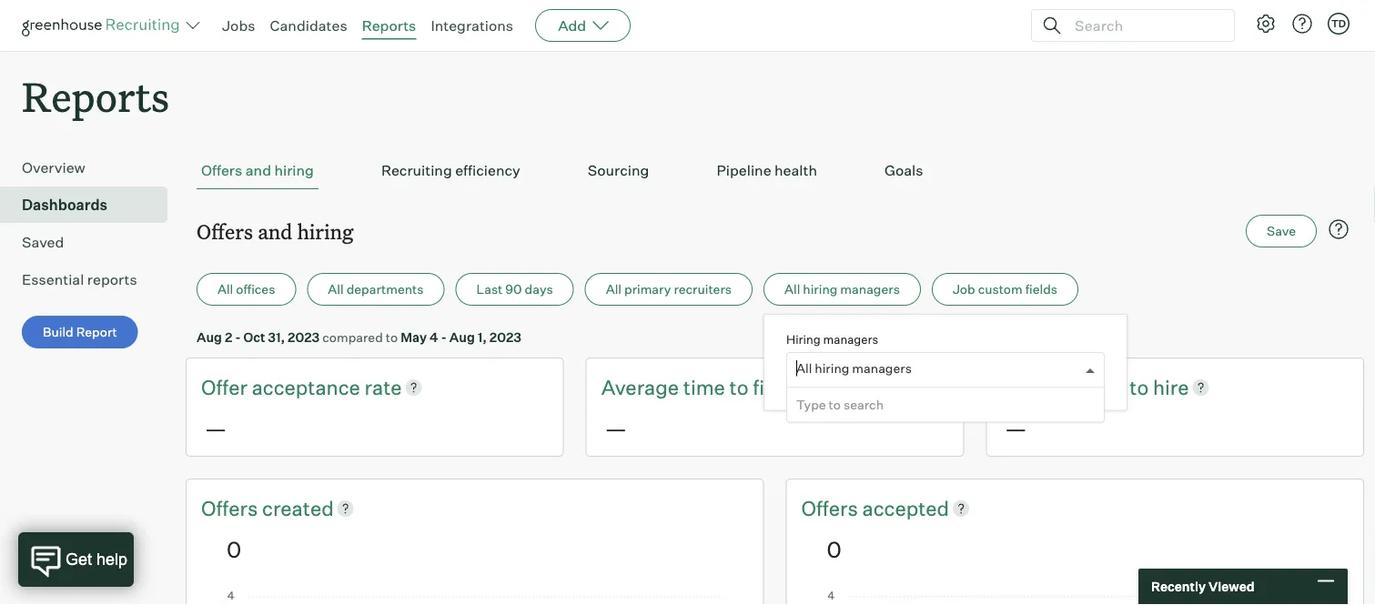 Task type: locate. For each thing, give the bounding box(es) containing it.
tab list containing offers and hiring
[[197, 152, 1354, 190]]

1 0 from the left
[[227, 536, 242, 563]]

recruiting efficiency
[[381, 161, 521, 180]]

offers link for created
[[201, 494, 262, 522]]

time left fill
[[684, 375, 725, 400]]

goals
[[885, 161, 924, 180]]

1 vertical spatial offers and hiring
[[197, 218, 354, 245]]

0 vertical spatial and
[[246, 161, 271, 180]]

time link left 'hire' link
[[1084, 373, 1130, 402]]

1 horizontal spatial xychart image
[[827, 592, 1324, 605]]

recruiting efficiency button
[[377, 152, 525, 190]]

2 time link from the left
[[1084, 373, 1130, 402]]

31,
[[268, 329, 285, 345]]

2023
[[288, 329, 320, 345], [490, 329, 522, 345]]

reports
[[87, 271, 137, 289]]

1 2023 from the left
[[288, 329, 320, 345]]

0 horizontal spatial time link
[[684, 373, 730, 402]]

1 average time to from the left
[[602, 375, 753, 400]]

0 horizontal spatial xychart image
[[227, 592, 723, 605]]

0 horizontal spatial reports
[[22, 69, 169, 123]]

overview
[[22, 159, 85, 177]]

0 horizontal spatial -
[[235, 329, 241, 345]]

0 vertical spatial managers
[[841, 282, 900, 297]]

pipeline health button
[[712, 152, 822, 190]]

candidates link
[[270, 16, 347, 35]]

2 2023 from the left
[[490, 329, 522, 345]]

build
[[43, 324, 73, 340]]

1 horizontal spatial average
[[1002, 375, 1080, 400]]

1 time from the left
[[684, 375, 725, 400]]

all primary recruiters button
[[585, 273, 753, 306]]

to
[[386, 329, 398, 345], [730, 375, 749, 400], [1130, 375, 1149, 400], [829, 397, 841, 413]]

average time to for hire
[[1002, 375, 1154, 400]]

2 offers link from the left
[[802, 494, 863, 522]]

1 horizontal spatial aug
[[450, 329, 475, 345]]

health
[[775, 161, 818, 180]]

1 horizontal spatial 0
[[827, 536, 842, 563]]

—
[[205, 415, 227, 442], [605, 415, 627, 442], [1005, 415, 1027, 442]]

last 90 days
[[477, 282, 553, 297]]

reports right candidates
[[362, 16, 416, 35]]

search
[[844, 397, 884, 413]]

1 horizontal spatial time
[[1084, 375, 1126, 400]]

aug left 2
[[197, 329, 222, 345]]

0 horizontal spatial 2023
[[288, 329, 320, 345]]

2 - from the left
[[441, 329, 447, 345]]

1 vertical spatial managers
[[823, 332, 879, 347]]

all up hiring
[[785, 282, 801, 297]]

1 vertical spatial and
[[258, 218, 293, 245]]

1 offers link from the left
[[201, 494, 262, 522]]

tab list
[[197, 152, 1354, 190]]

average for hire
[[1002, 375, 1080, 400]]

saved link
[[22, 231, 160, 253]]

fill link
[[753, 373, 775, 402]]

aug
[[197, 329, 222, 345], [450, 329, 475, 345]]

all hiring managers down hiring managers at right
[[797, 361, 912, 377]]

essential
[[22, 271, 84, 289]]

xychart image for accepted
[[827, 592, 1324, 605]]

dashboards link
[[22, 194, 160, 216]]

1 horizontal spatial to link
[[1130, 373, 1154, 402]]

all left 'departments'
[[328, 282, 344, 297]]

offer link
[[201, 373, 252, 402]]

0 for accepted
[[827, 536, 842, 563]]

None field
[[797, 353, 801, 388]]

1 to link from the left
[[730, 373, 753, 402]]

managers up search
[[853, 361, 912, 377]]

0 horizontal spatial average time to
[[602, 375, 753, 400]]

1 — from the left
[[205, 415, 227, 442]]

efficiency
[[455, 161, 521, 180]]

hiring inside offers and hiring button
[[274, 161, 314, 180]]

created link
[[262, 494, 334, 522]]

0 horizontal spatial offers link
[[201, 494, 262, 522]]

job custom fields button
[[932, 273, 1079, 306]]

time link left fill link
[[684, 373, 730, 402]]

— for fill
[[605, 415, 627, 442]]

0 horizontal spatial average
[[602, 375, 679, 400]]

2 horizontal spatial —
[[1005, 415, 1027, 442]]

xychart image
[[227, 592, 723, 605], [827, 592, 1324, 605]]

1 horizontal spatial 2023
[[490, 329, 522, 345]]

1 average from the left
[[602, 375, 679, 400]]

0 vertical spatial all hiring managers
[[785, 282, 900, 297]]

essential reports
[[22, 271, 137, 289]]

2
[[225, 329, 232, 345]]

hiring
[[274, 161, 314, 180], [297, 218, 354, 245], [803, 282, 838, 297], [815, 361, 850, 377]]

2 — from the left
[[605, 415, 627, 442]]

all for all hiring managers button
[[785, 282, 801, 297]]

hiring managers
[[787, 332, 879, 347]]

offers link
[[201, 494, 262, 522], [802, 494, 863, 522]]

0 horizontal spatial to link
[[730, 373, 753, 402]]

aug left 1,
[[450, 329, 475, 345]]

all hiring managers up hiring managers at right
[[785, 282, 900, 297]]

managers inside all hiring managers button
[[841, 282, 900, 297]]

average link for hire
[[1002, 373, 1084, 402]]

— for hire
[[1005, 415, 1027, 442]]

fields
[[1026, 282, 1058, 297]]

all
[[218, 282, 233, 297], [328, 282, 344, 297], [606, 282, 622, 297], [785, 282, 801, 297], [797, 361, 812, 377]]

-
[[235, 329, 241, 345], [441, 329, 447, 345]]

and
[[246, 161, 271, 180], [258, 218, 293, 245]]

1 average link from the left
[[602, 373, 684, 402]]

jobs link
[[222, 16, 255, 35]]

1 horizontal spatial offers link
[[802, 494, 863, 522]]

time left hire
[[1084, 375, 1126, 400]]

1 horizontal spatial —
[[605, 415, 627, 442]]

pipeline health
[[717, 161, 818, 180]]

time for fill
[[684, 375, 725, 400]]

2 to link from the left
[[1130, 373, 1154, 402]]

1 - from the left
[[235, 329, 241, 345]]

2 0 from the left
[[827, 536, 842, 563]]

time link
[[684, 373, 730, 402], [1084, 373, 1130, 402]]

2023 right the 31,
[[288, 329, 320, 345]]

all hiring managers
[[785, 282, 900, 297], [797, 361, 912, 377]]

managers up hiring managers at right
[[841, 282, 900, 297]]

all inside 'button'
[[218, 282, 233, 297]]

offer acceptance
[[201, 375, 365, 400]]

reports
[[362, 16, 416, 35], [22, 69, 169, 123]]

to link
[[730, 373, 753, 402], [1130, 373, 1154, 402]]

all for all departments button
[[328, 282, 344, 297]]

pipeline
[[717, 161, 772, 180]]

2 aug from the left
[[450, 329, 475, 345]]

type to search
[[797, 397, 884, 413]]

hiring inside all hiring managers button
[[803, 282, 838, 297]]

1 horizontal spatial average link
[[1002, 373, 1084, 402]]

all left offices
[[218, 282, 233, 297]]

90
[[506, 282, 522, 297]]

to left hire
[[1130, 375, 1149, 400]]

0
[[227, 536, 242, 563], [827, 536, 842, 563]]

0 horizontal spatial aug
[[197, 329, 222, 345]]

last 90 days button
[[456, 273, 574, 306]]

3 — from the left
[[1005, 415, 1027, 442]]

reports down greenhouse recruiting image
[[22, 69, 169, 123]]

managers right hiring
[[823, 332, 879, 347]]

reports link
[[362, 16, 416, 35]]

managers
[[841, 282, 900, 297], [823, 332, 879, 347], [853, 361, 912, 377]]

2 xychart image from the left
[[827, 592, 1324, 605]]

0 horizontal spatial —
[[205, 415, 227, 442]]

to left fill
[[730, 375, 749, 400]]

2 average link from the left
[[1002, 373, 1084, 402]]

all hiring managers inside button
[[785, 282, 900, 297]]

- right '4'
[[441, 329, 447, 345]]

offers and hiring
[[201, 161, 314, 180], [197, 218, 354, 245]]

average link
[[602, 373, 684, 402], [1002, 373, 1084, 402]]

time
[[684, 375, 725, 400], [1084, 375, 1126, 400]]

all offices button
[[197, 273, 296, 306]]

offers link for accepted
[[802, 494, 863, 522]]

2 time from the left
[[1084, 375, 1126, 400]]

td
[[1332, 17, 1347, 30]]

td button
[[1325, 9, 1354, 38]]

1 vertical spatial reports
[[22, 69, 169, 123]]

to link for hire
[[1130, 373, 1154, 402]]

0 horizontal spatial average link
[[602, 373, 684, 402]]

1 horizontal spatial -
[[441, 329, 447, 345]]

1 vertical spatial all hiring managers
[[797, 361, 912, 377]]

0 vertical spatial offers and hiring
[[201, 161, 314, 180]]

0 horizontal spatial time
[[684, 375, 725, 400]]

1 horizontal spatial average time to
[[1002, 375, 1154, 400]]

0 for created
[[227, 536, 242, 563]]

may
[[401, 329, 427, 345]]

type
[[797, 397, 826, 413]]

- right 2
[[235, 329, 241, 345]]

2 average time to from the left
[[1002, 375, 1154, 400]]

1 time link from the left
[[684, 373, 730, 402]]

1 horizontal spatial reports
[[362, 16, 416, 35]]

4
[[430, 329, 438, 345]]

1 horizontal spatial time link
[[1084, 373, 1130, 402]]

2 average from the left
[[1002, 375, 1080, 400]]

rate link
[[365, 373, 402, 402]]

to right the type
[[829, 397, 841, 413]]

offers
[[201, 161, 242, 180], [197, 218, 253, 245], [201, 496, 262, 521], [802, 496, 863, 521]]

2023 right 1,
[[490, 329, 522, 345]]

0 horizontal spatial 0
[[227, 536, 242, 563]]

all left primary
[[606, 282, 622, 297]]

1 xychart image from the left
[[227, 592, 723, 605]]

integrations
[[431, 16, 514, 35]]

average for fill
[[602, 375, 679, 400]]



Task type: vqa. For each thing, say whether or not it's contained in the screenshot.
the topmost 'Field'
no



Task type: describe. For each thing, give the bounding box(es) containing it.
last
[[477, 282, 503, 297]]

offers and hiring inside button
[[201, 161, 314, 180]]

accepted link
[[863, 494, 950, 522]]

xychart image for created
[[227, 592, 723, 605]]

acceptance link
[[252, 373, 365, 402]]

all primary recruiters
[[606, 282, 732, 297]]

offer
[[201, 375, 248, 400]]

all departments button
[[307, 273, 445, 306]]

td button
[[1328, 13, 1350, 35]]

job
[[953, 282, 976, 297]]

departments
[[347, 282, 424, 297]]

average time to for fill
[[602, 375, 753, 400]]

days
[[525, 282, 553, 297]]

overview link
[[22, 157, 160, 179]]

build report button
[[22, 316, 138, 349]]

hire link
[[1154, 373, 1190, 402]]

sourcing button
[[583, 152, 654, 190]]

compared
[[323, 329, 383, 345]]

viewed
[[1209, 579, 1255, 595]]

0 vertical spatial reports
[[362, 16, 416, 35]]

all hiring managers button
[[764, 273, 921, 306]]

all for "all offices" 'button'
[[218, 282, 233, 297]]

aug 2 - oct 31, 2023 compared to may 4 - aug 1, 2023
[[197, 329, 522, 345]]

add button
[[535, 9, 631, 42]]

2 vertical spatial managers
[[853, 361, 912, 377]]

time for hire
[[1084, 375, 1126, 400]]

average link for fill
[[602, 373, 684, 402]]

acceptance
[[252, 375, 360, 400]]

jobs
[[222, 16, 255, 35]]

custom
[[978, 282, 1023, 297]]

offers and hiring button
[[197, 152, 319, 190]]

job custom fields
[[953, 282, 1058, 297]]

rate
[[365, 375, 402, 400]]

offers inside button
[[201, 161, 242, 180]]

to link for fill
[[730, 373, 753, 402]]

greenhouse recruiting image
[[22, 15, 186, 36]]

time link for fill
[[684, 373, 730, 402]]

and inside button
[[246, 161, 271, 180]]

to left may
[[386, 329, 398, 345]]

hiring
[[787, 332, 821, 347]]

recruiting
[[381, 161, 452, 180]]

all departments
[[328, 282, 424, 297]]

saved
[[22, 233, 64, 251]]

dashboards
[[22, 196, 108, 214]]

goals button
[[880, 152, 928, 190]]

accepted
[[863, 496, 950, 521]]

all offices
[[218, 282, 275, 297]]

report
[[76, 324, 117, 340]]

primary
[[625, 282, 671, 297]]

faq image
[[1328, 219, 1350, 241]]

integrations link
[[431, 16, 514, 35]]

candidates
[[270, 16, 347, 35]]

oct
[[244, 329, 265, 345]]

build report
[[43, 324, 117, 340]]

sourcing
[[588, 161, 650, 180]]

1,
[[478, 329, 487, 345]]

created
[[262, 496, 334, 521]]

save button
[[1247, 215, 1317, 248]]

recently
[[1152, 579, 1206, 595]]

recently viewed
[[1152, 579, 1255, 595]]

all for all primary recruiters button
[[606, 282, 622, 297]]

offices
[[236, 282, 275, 297]]

add
[[558, 16, 587, 35]]

time link for hire
[[1084, 373, 1130, 402]]

hire
[[1154, 375, 1190, 400]]

Search text field
[[1071, 12, 1218, 39]]

configure image
[[1256, 13, 1277, 35]]

fill
[[753, 375, 775, 400]]

all down hiring
[[797, 361, 812, 377]]

essential reports link
[[22, 269, 160, 291]]

recruiters
[[674, 282, 732, 297]]

save
[[1267, 223, 1297, 239]]

1 aug from the left
[[197, 329, 222, 345]]



